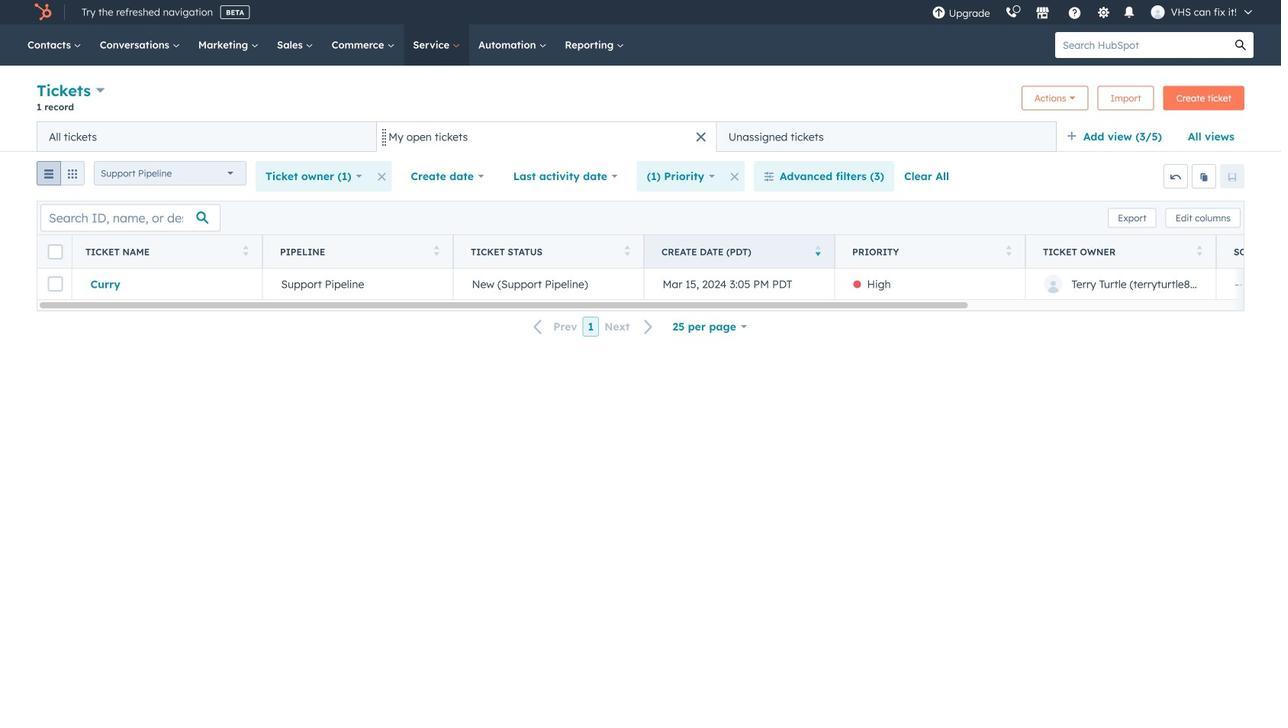 Task type: describe. For each thing, give the bounding box(es) containing it.
4 press to sort. element from the left
[[1007, 245, 1012, 258]]

press to sort. image for 4th press to sort. element from the left
[[1007, 245, 1012, 256]]

5 press to sort. element from the left
[[1197, 245, 1203, 258]]

Search HubSpot search field
[[1056, 32, 1228, 58]]

marketplaces image
[[1036, 7, 1050, 21]]

3 press to sort. element from the left
[[625, 245, 631, 258]]

Search ID, name, or description search field
[[40, 204, 221, 232]]

2 press to sort. element from the left
[[434, 245, 440, 258]]

terry turtle image
[[1152, 5, 1165, 19]]

press to sort. image for 1st press to sort. element from the right
[[1197, 245, 1203, 256]]

pagination navigation
[[525, 317, 663, 337]]

press to sort. image for second press to sort. element
[[434, 245, 440, 256]]



Task type: locate. For each thing, give the bounding box(es) containing it.
press to sort. image for 5th press to sort. element from the right
[[243, 245, 249, 256]]

1 horizontal spatial press to sort. image
[[1197, 245, 1203, 256]]

3 press to sort. image from the left
[[625, 245, 631, 256]]

1 horizontal spatial press to sort. image
[[434, 245, 440, 256]]

press to sort. element
[[243, 245, 249, 258], [434, 245, 440, 258], [625, 245, 631, 258], [1007, 245, 1012, 258], [1197, 245, 1203, 258]]

menu
[[925, 0, 1264, 24]]

descending sort. press to sort ascending. element
[[816, 245, 821, 258]]

press to sort. image
[[1007, 245, 1012, 256], [1197, 245, 1203, 256]]

group
[[37, 161, 85, 192]]

1 press to sort. element from the left
[[243, 245, 249, 258]]

2 press to sort. image from the left
[[1197, 245, 1203, 256]]

1 press to sort. image from the left
[[1007, 245, 1012, 256]]

2 press to sort. image from the left
[[434, 245, 440, 256]]

0 horizontal spatial press to sort. image
[[243, 245, 249, 256]]

2 horizontal spatial press to sort. image
[[625, 245, 631, 256]]

banner
[[37, 79, 1245, 121]]

0 horizontal spatial press to sort. image
[[1007, 245, 1012, 256]]

press to sort. image for third press to sort. element from right
[[625, 245, 631, 256]]

1 press to sort. image from the left
[[243, 245, 249, 256]]

press to sort. image
[[243, 245, 249, 256], [434, 245, 440, 256], [625, 245, 631, 256]]

descending sort. press to sort ascending. image
[[816, 245, 821, 256]]



Task type: vqa. For each thing, say whether or not it's contained in the screenshot.
Reports
no



